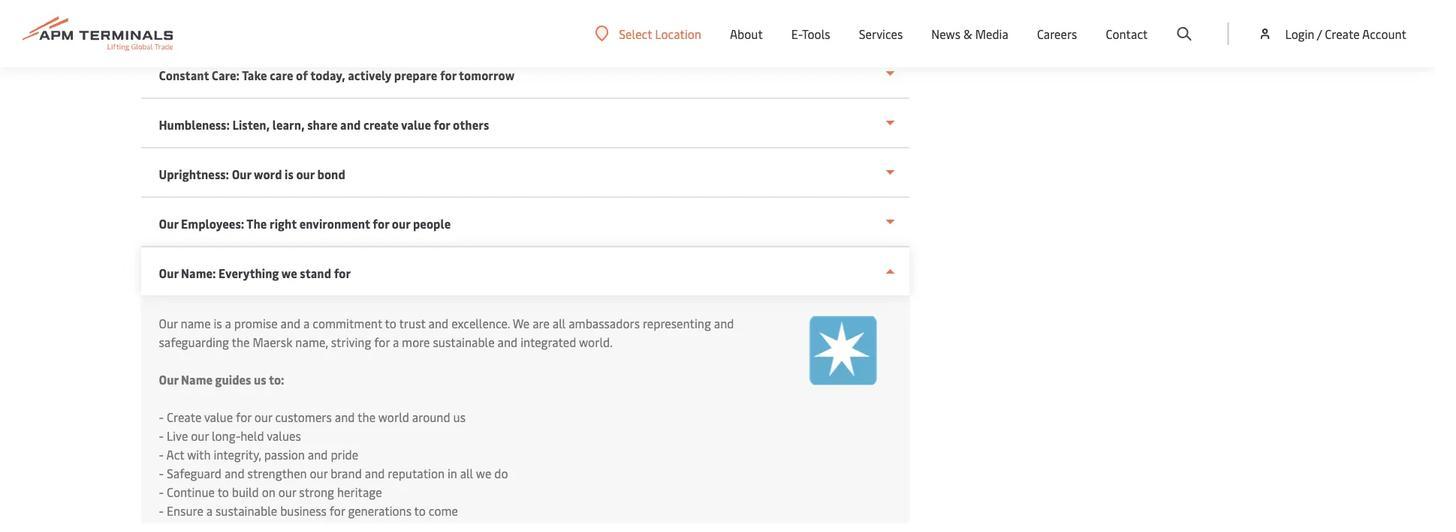 Task type: locate. For each thing, give the bounding box(es) containing it.
to left build
[[217, 485, 229, 501]]

1 vertical spatial value
[[204, 410, 233, 426]]

1 horizontal spatial to
[[385, 316, 396, 332]]

value
[[401, 117, 431, 133], [204, 410, 233, 426]]

to left trust
[[385, 316, 396, 332]]

services
[[859, 26, 903, 42]]

our inside dropdown button
[[159, 216, 178, 232]]

0 vertical spatial sustainable
[[433, 335, 495, 351]]

we left stand
[[281, 265, 297, 282]]

1 vertical spatial is
[[214, 316, 222, 332]]

learn,
[[272, 117, 305, 133]]

name,
[[295, 335, 328, 351]]

name
[[181, 372, 213, 388]]

is right name
[[214, 316, 222, 332]]

us inside - create value for our customers and the world around us - live our long-held values - act with integrity, passion and pride - safeguard and strengthen our brand and reputation in all we do - continue to build on our strong heritage - ensure a sustainable business for generations to come
[[453, 410, 466, 426]]

representing
[[643, 316, 711, 332]]

is right word
[[285, 166, 293, 182]]

all inside - create value for our customers and the world around us - live our long-held values - act with integrity, passion and pride - safeguard and strengthen our brand and reputation in all we do - continue to build on our strong heritage - ensure a sustainable business for generations to come
[[460, 466, 473, 482]]

1 horizontal spatial we
[[476, 466, 491, 482]]

to
[[385, 316, 396, 332], [217, 485, 229, 501], [414, 504, 426, 520]]

0 vertical spatial to
[[385, 316, 396, 332]]

value up long-
[[204, 410, 233, 426]]

services button
[[859, 0, 903, 68]]

a left promise
[[225, 316, 231, 332]]

our up strong
[[310, 466, 328, 482]]

others
[[453, 117, 489, 133]]

login
[[1285, 26, 1314, 42]]

all right are
[[553, 316, 566, 332]]

news & media
[[931, 26, 1008, 42]]

/
[[1317, 26, 1322, 42]]

us left to:
[[254, 372, 266, 388]]

a right the 'ensure'
[[206, 504, 213, 520]]

for right 'environment'
[[373, 216, 389, 232]]

create right / on the right of page
[[1325, 26, 1360, 42]]

0 horizontal spatial all
[[460, 466, 473, 482]]

our left "people" at the top of the page
[[392, 216, 410, 232]]

and down integrity,
[[224, 466, 245, 482]]

world
[[378, 410, 409, 426]]

0 vertical spatial we
[[281, 265, 297, 282]]

1 vertical spatial us
[[453, 410, 466, 426]]

create
[[1325, 26, 1360, 42], [167, 410, 201, 426]]

0 vertical spatial is
[[285, 166, 293, 182]]

our left "employees:"
[[159, 216, 178, 232]]

0 horizontal spatial create
[[167, 410, 201, 426]]

create inside - create value for our customers and the world around us - live our long-held values - act with integrity, passion and pride - safeguard and strengthen our brand and reputation in all we do - continue to build on our strong heritage - ensure a sustainable business for generations to come
[[167, 410, 201, 426]]

0 horizontal spatial we
[[281, 265, 297, 282]]

0 vertical spatial all
[[553, 316, 566, 332]]

e-tools
[[791, 26, 830, 42]]

for down strong
[[329, 504, 345, 520]]

us
[[254, 372, 266, 388], [453, 410, 466, 426]]

our left 'name'
[[159, 372, 178, 388]]

0 vertical spatial the
[[232, 335, 250, 351]]

our inside our name is a promise and a commitment to trust and excellence. we are all ambassadors representing and safeguarding the maersk name, striving for a more sustainable and integrated world.
[[159, 316, 178, 332]]

for right stand
[[334, 265, 351, 282]]

humbleness:
[[159, 117, 230, 133]]

continue
[[167, 485, 215, 501]]

1 horizontal spatial sustainable
[[433, 335, 495, 351]]

our inside dropdown button
[[159, 265, 178, 282]]

our for name
[[159, 372, 178, 388]]

create up live
[[167, 410, 201, 426]]

value inside - create value for our customers and the world around us - live our long-held values - act with integrity, passion and pride - safeguard and strengthen our brand and reputation in all we do - continue to build on our strong heritage - ensure a sustainable business for generations to come
[[204, 410, 233, 426]]

our employees: the right environment for our people
[[159, 216, 451, 232]]

uprightness: our word is our bond button
[[141, 149, 910, 198]]

6 - from the top
[[159, 504, 164, 520]]

and right trust
[[428, 316, 448, 332]]

0 horizontal spatial the
[[232, 335, 250, 351]]

location
[[655, 26, 701, 42]]

constant care: take care of today, actively prepare for tomorrow
[[159, 67, 514, 83]]

1 vertical spatial sustainable
[[216, 504, 277, 520]]

strong
[[299, 485, 334, 501]]

0 horizontal spatial value
[[204, 410, 233, 426]]

our name guides us to:
[[159, 372, 284, 388]]

tomorrow
[[459, 67, 514, 83]]

careers button
[[1037, 0, 1077, 68]]

trust
[[399, 316, 426, 332]]

a
[[225, 316, 231, 332], [303, 316, 310, 332], [393, 335, 399, 351], [206, 504, 213, 520]]

1 horizontal spatial the
[[358, 410, 376, 426]]

to inside our name is a promise and a commitment to trust and excellence. we are all ambassadors representing and safeguarding the maersk name, striving for a more sustainable and integrated world.
[[385, 316, 396, 332]]

and
[[340, 117, 361, 133], [280, 316, 301, 332], [428, 316, 448, 332], [714, 316, 734, 332], [498, 335, 518, 351], [335, 410, 355, 426], [308, 447, 328, 463], [224, 466, 245, 482], [365, 466, 385, 482]]

safeguard
[[167, 466, 222, 482]]

1 vertical spatial we
[[476, 466, 491, 482]]

ensure
[[167, 504, 203, 520]]

to left come
[[414, 504, 426, 520]]

our left word
[[232, 166, 251, 182]]

all
[[553, 316, 566, 332], [460, 466, 473, 482]]

for right prepare
[[440, 67, 456, 83]]

1 horizontal spatial us
[[453, 410, 466, 426]]

1 vertical spatial create
[[167, 410, 201, 426]]

0 vertical spatial create
[[1325, 26, 1360, 42]]

on
[[262, 485, 275, 501]]

people
[[413, 216, 451, 232]]

our name: everything we stand for element
[[141, 296, 910, 525]]

our left the "name:"
[[159, 265, 178, 282]]

we left do
[[476, 466, 491, 482]]

1 horizontal spatial all
[[553, 316, 566, 332]]

1 vertical spatial all
[[460, 466, 473, 482]]

are
[[533, 316, 550, 332]]

we
[[281, 265, 297, 282], [476, 466, 491, 482]]

0 horizontal spatial is
[[214, 316, 222, 332]]

our
[[296, 166, 315, 182], [392, 216, 410, 232], [254, 410, 272, 426], [191, 428, 209, 445], [310, 466, 328, 482], [278, 485, 296, 501]]

1 vertical spatial the
[[358, 410, 376, 426]]

the down promise
[[232, 335, 250, 351]]

sustainable down excellence. on the bottom of page
[[433, 335, 495, 351]]

our left bond
[[296, 166, 315, 182]]

our for name:
[[159, 265, 178, 282]]

1 vertical spatial to
[[217, 485, 229, 501]]

- create value for our customers and the world around us - live our long-held values - act with integrity, passion and pride - safeguard and strengthen our brand and reputation in all we do - continue to build on our strong heritage - ensure a sustainable business for generations to come
[[159, 410, 508, 520]]

0 horizontal spatial sustainable
[[216, 504, 277, 520]]

value inside dropdown button
[[401, 117, 431, 133]]

for right striving
[[374, 335, 390, 351]]

our inside dropdown button
[[392, 216, 410, 232]]

in
[[447, 466, 457, 482]]

all right in
[[460, 466, 473, 482]]

sustainable inside - create value for our customers and the world around us - live our long-held values - act with integrity, passion and pride - safeguard and strengthen our brand and reputation in all we do - continue to build on our strong heritage - ensure a sustainable business for generations to come
[[216, 504, 277, 520]]

the left the world
[[358, 410, 376, 426]]

us right around
[[453, 410, 466, 426]]

our name image
[[807, 315, 880, 388]]

our name: everything we stand for
[[159, 265, 351, 282]]

and right share
[[340, 117, 361, 133]]

stand
[[300, 265, 331, 282]]

select location button
[[595, 25, 701, 42]]

1 horizontal spatial value
[[401, 117, 431, 133]]

of
[[296, 67, 308, 83]]

value right create
[[401, 117, 431, 133]]

2 horizontal spatial to
[[414, 504, 426, 520]]

-
[[159, 410, 164, 426], [159, 428, 164, 445], [159, 447, 164, 463], [159, 466, 164, 482], [159, 485, 164, 501], [159, 504, 164, 520]]

a left more
[[393, 335, 399, 351]]

0 horizontal spatial us
[[254, 372, 266, 388]]

commitment
[[313, 316, 382, 332]]

our
[[232, 166, 251, 182], [159, 216, 178, 232], [159, 265, 178, 282], [159, 316, 178, 332], [159, 372, 178, 388]]

news & media button
[[931, 0, 1008, 68]]

reputation
[[388, 466, 445, 482]]

1 horizontal spatial is
[[285, 166, 293, 182]]

sustainable down build
[[216, 504, 277, 520]]

and down we on the bottom left of the page
[[498, 335, 518, 351]]

more
[[402, 335, 430, 351]]

e-
[[791, 26, 802, 42]]

our left name
[[159, 316, 178, 332]]

and inside dropdown button
[[340, 117, 361, 133]]

0 vertical spatial value
[[401, 117, 431, 133]]

environment
[[299, 216, 370, 232]]

our for name
[[159, 316, 178, 332]]

login / create account
[[1285, 26, 1407, 42]]

brand
[[331, 466, 362, 482]]

excellence.
[[451, 316, 510, 332]]

actively
[[348, 67, 391, 83]]



Task type: vqa. For each thing, say whether or not it's contained in the screenshot.
checkbox
no



Task type: describe. For each thing, give the bounding box(es) containing it.
is inside our name is a promise and a commitment to trust and excellence. we are all ambassadors representing and safeguarding the maersk name, striving for a more sustainable and integrated world.
[[214, 316, 222, 332]]

pride
[[331, 447, 358, 463]]

name
[[181, 316, 211, 332]]

1 horizontal spatial create
[[1325, 26, 1360, 42]]

heritage
[[337, 485, 382, 501]]

about
[[730, 26, 763, 42]]

right
[[270, 216, 297, 232]]

maersk
[[253, 335, 292, 351]]

and right representing
[[714, 316, 734, 332]]

ambassadors
[[569, 316, 640, 332]]

our up with
[[191, 428, 209, 445]]

word
[[254, 166, 282, 182]]

we
[[513, 316, 530, 332]]

2 vertical spatial to
[[414, 504, 426, 520]]

e-tools button
[[791, 0, 830, 68]]

constant care: take care of today, actively prepare for tomorrow button
[[141, 50, 910, 99]]

build
[[232, 485, 259, 501]]

0 vertical spatial us
[[254, 372, 266, 388]]

to:
[[269, 372, 284, 388]]

our up "held" in the left of the page
[[254, 410, 272, 426]]

constant
[[159, 67, 209, 83]]

share
[[307, 117, 338, 133]]

3 - from the top
[[159, 447, 164, 463]]

passion
[[264, 447, 305, 463]]

and up heritage
[[365, 466, 385, 482]]

with
[[187, 447, 211, 463]]

a inside - create value for our customers and the world around us - live our long-held values - act with integrity, passion and pride - safeguard and strengthen our brand and reputation in all we do - continue to build on our strong heritage - ensure a sustainable business for generations to come
[[206, 504, 213, 520]]

login / create account link
[[1257, 0, 1407, 68]]

business
[[280, 504, 327, 520]]

today,
[[310, 67, 345, 83]]

everything
[[219, 265, 279, 282]]

employees:
[[181, 216, 244, 232]]

contact
[[1106, 26, 1148, 42]]

our employees: the right environment for our people button
[[141, 198, 910, 248]]

news
[[931, 26, 961, 42]]

5 - from the top
[[159, 485, 164, 501]]

our right on
[[278, 485, 296, 501]]

live
[[167, 428, 188, 445]]

sustainable inside our name is a promise and a commitment to trust and excellence. we are all ambassadors representing and safeguarding the maersk name, striving for a more sustainable and integrated world.
[[433, 335, 495, 351]]

held
[[240, 428, 264, 445]]

come
[[429, 504, 458, 520]]

world.
[[579, 335, 613, 351]]

guides
[[215, 372, 251, 388]]

select
[[619, 26, 652, 42]]

for inside dropdown button
[[334, 265, 351, 282]]

4 - from the top
[[159, 466, 164, 482]]

for left others
[[434, 117, 450, 133]]

integrity,
[[214, 447, 261, 463]]

humbleness: listen, learn, share and create value for others
[[159, 117, 489, 133]]

2 - from the top
[[159, 428, 164, 445]]

long-
[[212, 428, 240, 445]]

our name is a promise and a commitment to trust and excellence. we are all ambassadors representing and safeguarding the maersk name, striving for a more sustainable and integrated world.
[[159, 316, 734, 351]]

our inside dropdown button
[[296, 166, 315, 182]]

the inside our name is a promise and a commitment to trust and excellence. we are all ambassadors representing and safeguarding the maersk name, striving for a more sustainable and integrated world.
[[232, 335, 250, 351]]

care:
[[212, 67, 240, 83]]

tools
[[802, 26, 830, 42]]

humbleness: listen, learn, share and create value for others button
[[141, 99, 910, 149]]

name:
[[181, 265, 216, 282]]

we inside dropdown button
[[281, 265, 297, 282]]

all inside our name is a promise and a commitment to trust and excellence. we are all ambassadors representing and safeguarding the maersk name, striving for a more sustainable and integrated world.
[[553, 316, 566, 332]]

contact button
[[1106, 0, 1148, 68]]

strengthen
[[247, 466, 307, 482]]

integrated
[[521, 335, 576, 351]]

is inside dropdown button
[[285, 166, 293, 182]]

customers
[[275, 410, 332, 426]]

and left pride
[[308, 447, 328, 463]]

about button
[[730, 0, 763, 68]]

and up pride
[[335, 410, 355, 426]]

the inside - create value for our customers and the world around us - live our long-held values - act with integrity, passion and pride - safeguard and strengthen our brand and reputation in all we do - continue to build on our strong heritage - ensure a sustainable business for generations to come
[[358, 410, 376, 426]]

promise
[[234, 316, 278, 332]]

values
[[267, 428, 301, 445]]

listen,
[[232, 117, 270, 133]]

for inside our name is a promise and a commitment to trust and excellence. we are all ambassadors representing and safeguarding the maersk name, striving for a more sustainable and integrated world.
[[374, 335, 390, 351]]

around
[[412, 410, 450, 426]]

our for employees:
[[159, 216, 178, 232]]

safeguarding
[[159, 335, 229, 351]]

for up "held" in the left of the page
[[236, 410, 251, 426]]

striving
[[331, 335, 371, 351]]

we inside - create value for our customers and the world around us - live our long-held values - act with integrity, passion and pride - safeguard and strengthen our brand and reputation in all we do - continue to build on our strong heritage - ensure a sustainable business for generations to come
[[476, 466, 491, 482]]

bond
[[317, 166, 345, 182]]

care
[[270, 67, 293, 83]]

the
[[247, 216, 267, 232]]

do
[[494, 466, 508, 482]]

&
[[963, 26, 972, 42]]

0 horizontal spatial to
[[217, 485, 229, 501]]

uprightness: our word is our bond
[[159, 166, 345, 182]]

1 - from the top
[[159, 410, 164, 426]]

act
[[166, 447, 184, 463]]

select location
[[619, 26, 701, 42]]

our name: everything we stand for button
[[141, 248, 910, 296]]

our inside dropdown button
[[232, 166, 251, 182]]

take
[[242, 67, 267, 83]]

media
[[975, 26, 1008, 42]]

a up name,
[[303, 316, 310, 332]]

create
[[363, 117, 399, 133]]

prepare
[[394, 67, 437, 83]]

uprightness:
[[159, 166, 229, 182]]

account
[[1362, 26, 1407, 42]]

and up "maersk"
[[280, 316, 301, 332]]

careers
[[1037, 26, 1077, 42]]



